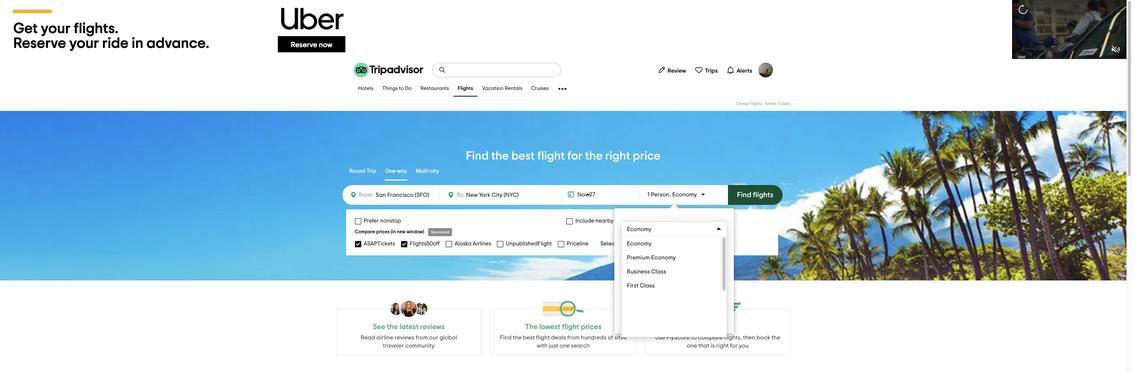 Task type: describe. For each thing, give the bounding box(es) containing it.
first
[[627, 283, 639, 289]]

reviews inside read airline reviews from our global traveler community
[[395, 335, 414, 341]]

tripadvisor image
[[354, 63, 423, 78]]

priceline
[[567, 241, 589, 247]]

premium economy
[[627, 255, 676, 261]]

traveler community
[[383, 343, 435, 349]]

0 horizontal spatial right
[[605, 150, 631, 162]]

select all
[[601, 241, 625, 247]]

best for for
[[512, 150, 535, 162]]

alaska airlines
[[455, 241, 491, 247]]

alerts
[[737, 68, 752, 74]]

of
[[608, 335, 613, 341]]

prices
[[376, 230, 390, 235]]

flight prices
[[562, 324, 602, 331]]

global
[[440, 335, 457, 341]]

to inside the use flyscore to compare flights, then book the one that is right for you
[[691, 335, 697, 341]]

one-way link
[[385, 163, 407, 181]]

things to do
[[382, 86, 412, 91]]

deals
[[551, 335, 566, 341]]

city
[[430, 169, 439, 174]]

trip
[[367, 169, 376, 174]]

for
[[568, 150, 583, 162]]

our
[[429, 335, 438, 341]]

profile picture image
[[758, 63, 773, 78]]

business
[[627, 269, 650, 275]]

cruises
[[531, 86, 549, 91]]

cheap
[[736, 102, 749, 106]]

nonstop
[[380, 219, 401, 224]]

from:
[[359, 192, 374, 198]]

(18-
[[641, 257, 649, 263]]

64)
[[649, 257, 658, 263]]

the inside the use flyscore to compare flights, then book the one that is right for you
[[772, 335, 781, 341]]

things
[[382, 86, 398, 91]]

0 seniors (65+)
[[622, 273, 660, 279]]

adult
[[625, 257, 639, 263]]

nov 27
[[577, 192, 596, 198]]

just
[[549, 343, 558, 349]]

person
[[651, 192, 670, 198]]

airline
[[765, 102, 777, 106]]

advertisement region
[[0, 0, 1127, 59]]

airline
[[377, 335, 393, 341]]

vacation rentals
[[482, 86, 523, 91]]

nov
[[577, 192, 588, 198]]

the lowest flight prices
[[525, 324, 602, 331]]

with
[[537, 343, 548, 349]]

include nearby airports
[[576, 219, 635, 224]]

is
[[711, 343, 715, 349]]

airlines
[[473, 241, 491, 247]]

-
[[763, 102, 764, 106]]

airports
[[615, 219, 635, 224]]

0 for 0 seniors (65+)
[[622, 273, 626, 279]]

(65+)
[[647, 273, 660, 279]]

compare
[[698, 335, 723, 341]]

the for see the latest reviews
[[387, 324, 398, 331]]

business class
[[627, 269, 666, 275]]

flight for deals
[[536, 335, 550, 341]]

,
[[670, 192, 671, 198]]

rentals
[[505, 86, 523, 91]]

latest
[[400, 324, 419, 331]]

multi-city link
[[416, 163, 439, 181]]

0 for 0 children (0-17)
[[622, 288, 626, 294]]

then
[[743, 335, 755, 341]]

from inside the 'find the best flight deals from hundreds of sites with just one search'
[[568, 335, 580, 341]]

read airline reviews from our global traveler community
[[361, 335, 457, 349]]

find for find the best flight deals from hundreds of sites with just one search
[[500, 335, 512, 341]]

0 vertical spatial flyscore
[[704, 324, 732, 331]]

(in
[[391, 230, 396, 235]]

from inside read airline reviews from our global traveler community
[[416, 335, 428, 341]]

multi-city
[[416, 169, 439, 174]]

find for find flights
[[737, 192, 752, 199]]

unpublishedflight
[[506, 241, 552, 247]]

cheap flights - airline tickets
[[736, 102, 791, 106]]

trips link
[[692, 63, 721, 78]]

select
[[601, 241, 617, 247]]

nearby
[[596, 219, 614, 224]]

find for find the best flight for the right price
[[466, 150, 489, 162]]

hotels link
[[354, 81, 378, 97]]

(0-
[[650, 288, 657, 294]]

find flights
[[737, 192, 774, 199]]

class for business class
[[651, 269, 666, 275]]

To where? text field
[[464, 190, 532, 200]]

flights inside flights link
[[458, 86, 473, 91]]

one search
[[560, 343, 590, 349]]

alaska
[[455, 241, 472, 247]]



Task type: locate. For each thing, give the bounding box(es) containing it.
find inside the 'find the best flight deals from hundreds of sites with just one search'
[[500, 335, 512, 341]]

0 horizontal spatial reviews
[[395, 335, 414, 341]]

1 vertical spatial to
[[691, 335, 697, 341]]

0 vertical spatial 0
[[622, 273, 626, 279]]

0 vertical spatial right
[[605, 150, 631, 162]]

things to do link
[[378, 81, 416, 97]]

flyscore inside the use flyscore to compare flights, then book the one that is right for you
[[667, 335, 690, 341]]

0 vertical spatial flight
[[537, 150, 565, 162]]

trips
[[705, 68, 718, 74]]

None search field
[[433, 63, 561, 77]]

0 horizontal spatial to
[[399, 86, 404, 91]]

multi-
[[416, 169, 430, 174]]

the inside the 'find the best flight deals from hundreds of sites with just one search'
[[513, 335, 522, 341]]

right left price
[[605, 150, 631, 162]]

flights50off
[[410, 241, 440, 247]]

1
[[648, 192, 650, 198], [622, 257, 624, 263]]

do
[[405, 86, 412, 91]]

the for find the best flight deals from hundreds of sites with just one search
[[513, 335, 522, 341]]

flights
[[753, 192, 774, 199]]

review link
[[655, 63, 689, 78]]

1 horizontal spatial find
[[500, 335, 512, 341]]

0 vertical spatial find
[[466, 150, 489, 162]]

to:
[[457, 192, 464, 198]]

27
[[589, 192, 596, 198]]

1 vertical spatial class
[[640, 283, 655, 289]]

1 person , economy
[[648, 192, 697, 198]]

find the best flight deals from hundreds of sites with just one search
[[500, 335, 627, 349]]

sites
[[615, 335, 627, 341]]

window)
[[407, 230, 424, 235]]

reviews up "our"
[[420, 324, 445, 331]]

1 left person
[[648, 192, 650, 198]]

round trip link
[[349, 163, 376, 181]]

economy
[[672, 192, 697, 198], [627, 227, 652, 233], [628, 227, 652, 233], [627, 241, 652, 247], [651, 255, 676, 261]]

1 vertical spatial best
[[523, 335, 535, 341]]

1 vertical spatial reviews
[[395, 335, 414, 341]]

1 horizontal spatial from
[[568, 335, 580, 341]]

class down 64)
[[651, 269, 666, 275]]

reviews up traveler community
[[395, 335, 414, 341]]

class down (65+)
[[640, 283, 655, 289]]

find flights button
[[728, 185, 783, 205]]

search image
[[439, 66, 446, 74]]

round trip
[[349, 169, 376, 174]]

1 vertical spatial flight
[[536, 335, 550, 341]]

to
[[399, 86, 404, 91], [691, 335, 697, 341]]

flights link
[[454, 81, 478, 97]]

0 horizontal spatial 1
[[622, 257, 624, 263]]

hotels
[[358, 86, 374, 91]]

flyscore up "one"
[[667, 335, 690, 341]]

1 horizontal spatial reviews
[[420, 324, 445, 331]]

1 horizontal spatial to
[[691, 335, 697, 341]]

round
[[349, 169, 365, 174]]

flyscore up compare
[[704, 324, 732, 331]]

from left "our"
[[416, 335, 428, 341]]

use
[[655, 335, 665, 341]]

1 horizontal spatial flights
[[750, 102, 762, 106]]

the for find the best flight for the right price
[[491, 150, 509, 162]]

price
[[633, 150, 661, 162]]

alerts link
[[724, 63, 755, 78]]

all
[[619, 241, 625, 247]]

1 adult (18-64)
[[622, 257, 658, 263]]

tickets
[[778, 102, 791, 106]]

see the latest reviews
[[373, 324, 445, 331]]

use flyscore to compare flights, then book the one that is right for you
[[655, 335, 781, 349]]

flights left vacation
[[458, 86, 473, 91]]

0 horizontal spatial find
[[466, 150, 489, 162]]

1 horizontal spatial 1
[[648, 192, 650, 198]]

find the best flight for the right price
[[466, 150, 661, 162]]

flyscore
[[704, 324, 732, 331], [667, 335, 690, 341]]

new
[[397, 230, 406, 235]]

0 horizontal spatial flights
[[458, 86, 473, 91]]

flight up with
[[536, 335, 550, 341]]

2 vertical spatial find
[[500, 335, 512, 341]]

1 vertical spatial find
[[737, 192, 752, 199]]

0 vertical spatial flights
[[458, 86, 473, 91]]

0 vertical spatial class
[[651, 269, 666, 275]]

flights,
[[724, 335, 742, 341]]

2 0 from the top
[[622, 288, 626, 294]]

read
[[361, 335, 375, 341]]

1 vertical spatial right
[[716, 343, 729, 349]]

17)
[[657, 288, 664, 294]]

right inside the use flyscore to compare flights, then book the one that is right for you
[[716, 343, 729, 349]]

flights
[[458, 86, 473, 91], [750, 102, 762, 106]]

1 vertical spatial flights
[[750, 102, 762, 106]]

0 left 'first'
[[622, 288, 626, 294]]

1 horizontal spatial right
[[716, 343, 729, 349]]

0 children (0-17)
[[622, 288, 664, 294]]

vacation
[[482, 86, 504, 91]]

lowest
[[540, 324, 561, 331]]

the
[[491, 150, 509, 162], [585, 150, 603, 162], [387, 324, 398, 331], [513, 335, 522, 341], [772, 335, 781, 341]]

1 0 from the top
[[622, 273, 626, 279]]

seniors
[[627, 273, 646, 279]]

flight inside the 'find the best flight deals from hundreds of sites with just one search'
[[536, 335, 550, 341]]

From where? text field
[[374, 190, 435, 200]]

book
[[757, 335, 771, 341]]

see
[[373, 324, 386, 331]]

find inside find flights button
[[737, 192, 752, 199]]

0 left seniors at the bottom of page
[[622, 273, 626, 279]]

0 vertical spatial reviews
[[420, 324, 445, 331]]

cruises link
[[527, 81, 553, 97]]

class for first class
[[640, 283, 655, 289]]

0 vertical spatial 1
[[648, 192, 650, 198]]

flights left -
[[750, 102, 762, 106]]

1 for 1 person , economy
[[648, 192, 650, 198]]

reviews
[[420, 324, 445, 331], [395, 335, 414, 341]]

compare
[[355, 230, 375, 235]]

the
[[525, 324, 538, 331]]

compare prices (in new window)
[[355, 230, 424, 235]]

right right is
[[716, 343, 729, 349]]

restaurants link
[[416, 81, 454, 97]]

one-way
[[385, 169, 407, 174]]

include
[[576, 219, 594, 224]]

1 vertical spatial 0
[[622, 288, 626, 294]]

that
[[699, 343, 710, 349]]

prefer
[[364, 219, 379, 224]]

1 from from the left
[[416, 335, 428, 341]]

0 vertical spatial best
[[512, 150, 535, 162]]

2 from from the left
[[568, 335, 580, 341]]

to left do
[[399, 86, 404, 91]]

best for deals
[[523, 335, 535, 341]]

for you
[[730, 343, 749, 349]]

flight left for on the top right of page
[[537, 150, 565, 162]]

restaurants
[[421, 86, 449, 91]]

flight for for
[[537, 150, 565, 162]]

0
[[622, 273, 626, 279], [622, 288, 626, 294]]

2 horizontal spatial find
[[737, 192, 752, 199]]

1 left adult
[[622, 257, 624, 263]]

1 vertical spatial 1
[[622, 257, 624, 263]]

0 vertical spatial to
[[399, 86, 404, 91]]

premium
[[627, 255, 650, 261]]

to up "one"
[[691, 335, 697, 341]]

way
[[397, 169, 407, 174]]

best inside the 'find the best flight deals from hundreds of sites with just one search'
[[523, 335, 535, 341]]

review
[[668, 68, 686, 74]]

1 horizontal spatial flyscore
[[704, 324, 732, 331]]

find
[[466, 150, 489, 162], [737, 192, 752, 199], [500, 335, 512, 341]]

first class
[[627, 283, 655, 289]]

from up one search
[[568, 335, 580, 341]]

right
[[605, 150, 631, 162], [716, 343, 729, 349]]

close
[[711, 320, 727, 326]]

0 horizontal spatial flyscore
[[667, 335, 690, 341]]

1 vertical spatial flyscore
[[667, 335, 690, 341]]

1 for 1 adult (18-64)
[[622, 257, 624, 263]]

0 horizontal spatial from
[[416, 335, 428, 341]]



Task type: vqa. For each thing, say whether or not it's contained in the screenshot.
"View Vacation Rentals" link
no



